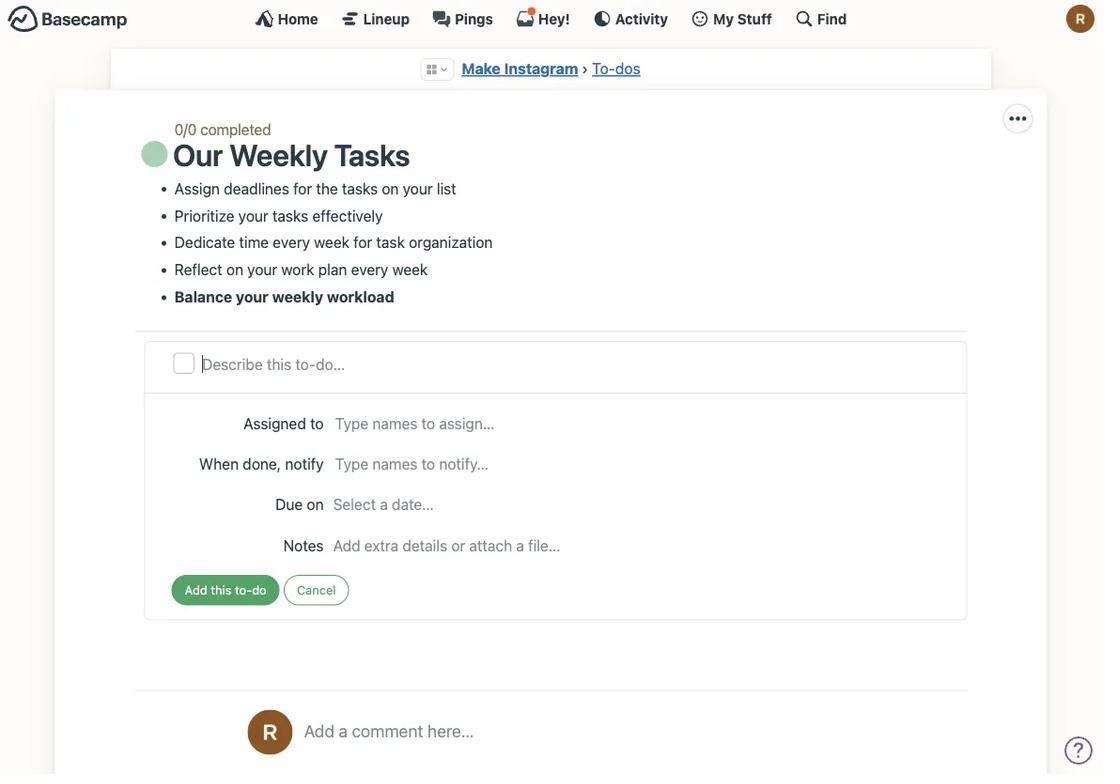 Task type: locate. For each thing, give the bounding box(es) containing it.
your left weekly
[[236, 288, 269, 306]]

every
[[273, 234, 310, 252], [351, 261, 389, 279]]

› to-dos
[[582, 60, 641, 78]]

your
[[403, 180, 433, 198], [239, 207, 269, 225], [247, 261, 278, 279], [236, 288, 269, 306]]

0 horizontal spatial week
[[314, 234, 350, 252]]

reflect
[[175, 261, 223, 279]]

on
[[382, 180, 399, 198], [226, 261, 244, 279], [307, 496, 324, 514]]

1 horizontal spatial for
[[354, 234, 373, 252]]

add a comment here…
[[304, 721, 474, 741]]

for left 'the'
[[293, 180, 312, 198]]

make instagram link
[[462, 60, 579, 78]]

home link
[[255, 9, 318, 28]]

Assigned to text field
[[333, 411, 940, 436]]

find
[[818, 10, 847, 27]]

activity link
[[593, 9, 668, 28]]

the
[[316, 180, 338, 198]]

tasks
[[342, 180, 378, 198], [273, 207, 308, 225]]

list
[[437, 180, 457, 198]]

our
[[173, 137, 223, 172]]

effectively
[[312, 207, 383, 225]]

1 vertical spatial for
[[354, 234, 373, 252]]

1 horizontal spatial every
[[351, 261, 389, 279]]

on down time
[[226, 261, 244, 279]]

notes
[[284, 537, 324, 555]]

hey! button
[[516, 7, 570, 28]]

our weekly tasks link
[[173, 137, 410, 172]]

due
[[275, 496, 303, 514]]

1 vertical spatial tasks
[[273, 207, 308, 225]]

Due on text field
[[333, 494, 940, 516]]

task
[[376, 234, 405, 252]]

organization
[[409, 234, 493, 252]]

to-
[[593, 60, 616, 78]]

0/0 completed link
[[175, 120, 271, 138]]

tasks down deadlines
[[273, 207, 308, 225]]

on down tasks
[[382, 180, 399, 198]]

dos
[[616, 60, 641, 78]]

pings button
[[433, 9, 493, 28]]

a
[[339, 721, 348, 741]]

tasks up effectively
[[342, 180, 378, 198]]

0 horizontal spatial every
[[273, 234, 310, 252]]

every up work
[[273, 234, 310, 252]]

week up plan
[[314, 234, 350, 252]]

tasks
[[334, 137, 410, 172]]

lineup
[[364, 10, 410, 27]]

week
[[314, 234, 350, 252], [393, 261, 428, 279]]

for
[[293, 180, 312, 198], [354, 234, 373, 252]]

When done, notify text field
[[333, 452, 940, 477]]

1 vertical spatial week
[[393, 261, 428, 279]]

make
[[462, 60, 501, 78]]

find button
[[795, 9, 847, 28]]

done,
[[243, 455, 281, 473]]

0/0
[[175, 120, 197, 138]]

ruby image
[[248, 710, 293, 755]]

0 vertical spatial week
[[314, 234, 350, 252]]

to
[[310, 415, 324, 433]]

on right due
[[307, 496, 324, 514]]

2 horizontal spatial on
[[382, 180, 399, 198]]

time
[[239, 234, 269, 252]]

2 vertical spatial on
[[307, 496, 324, 514]]

1 horizontal spatial tasks
[[342, 180, 378, 198]]

for left task
[[354, 234, 373, 252]]

stuff
[[738, 10, 773, 27]]

workload
[[327, 288, 395, 306]]

None submit
[[172, 575, 280, 606]]

0 vertical spatial for
[[293, 180, 312, 198]]

week down task
[[393, 261, 428, 279]]

0 horizontal spatial on
[[226, 261, 244, 279]]

work
[[282, 261, 314, 279]]

my stuff button
[[691, 9, 773, 28]]

pings
[[455, 10, 493, 27]]

every up workload
[[351, 261, 389, 279]]

0/0 completed
[[175, 120, 271, 138]]

instagram
[[504, 60, 579, 78]]

weekly
[[229, 137, 328, 172]]

to-dos link
[[593, 60, 641, 78]]

cancel
[[297, 583, 336, 597]]



Task type: vqa. For each thing, say whether or not it's contained in the screenshot.
the When done, notify
yes



Task type: describe. For each thing, give the bounding box(es) containing it.
notify
[[285, 455, 324, 473]]

›
[[582, 60, 589, 78]]

make instagram
[[462, 60, 579, 78]]

when
[[199, 455, 239, 473]]

balance
[[175, 288, 232, 306]]

Notes text field
[[333, 534, 940, 557]]

1 horizontal spatial week
[[393, 261, 428, 279]]

1 vertical spatial on
[[226, 261, 244, 279]]

prioritize
[[175, 207, 235, 225]]

your up time
[[239, 207, 269, 225]]

my stuff
[[714, 10, 773, 27]]

your down time
[[247, 261, 278, 279]]

when done, notify
[[199, 455, 324, 473]]

my
[[714, 10, 734, 27]]

assigned
[[244, 415, 306, 433]]

completed
[[200, 120, 271, 138]]

assigned to
[[244, 415, 324, 433]]

weekly
[[272, 288, 324, 306]]

To-do name text field
[[202, 353, 954, 377]]

lineup link
[[341, 9, 410, 28]]

0 vertical spatial every
[[273, 234, 310, 252]]

0 vertical spatial tasks
[[342, 180, 378, 198]]

0 vertical spatial on
[[382, 180, 399, 198]]

1 vertical spatial every
[[351, 261, 389, 279]]

add
[[304, 721, 335, 741]]

deadlines
[[224, 180, 289, 198]]

assign deadlines for the tasks on your list prioritize your tasks effectively dedicate time every week for task organization reflect on your work plan every week balance your weekly workload
[[175, 180, 493, 306]]

add a comment here… button
[[304, 710, 949, 775]]

plan
[[318, 261, 347, 279]]

1 horizontal spatial on
[[307, 496, 324, 514]]

ruby image
[[1067, 5, 1095, 33]]

due on
[[275, 496, 324, 514]]

comment
[[352, 721, 423, 741]]

activity
[[616, 10, 668, 27]]

home
[[278, 10, 318, 27]]

assign
[[175, 180, 220, 198]]

here…
[[428, 721, 474, 741]]

0 horizontal spatial for
[[293, 180, 312, 198]]

cancel button
[[284, 575, 349, 606]]

0 horizontal spatial tasks
[[273, 207, 308, 225]]

main element
[[0, 0, 1103, 37]]

switch accounts image
[[8, 5, 128, 34]]

our weekly tasks
[[173, 137, 410, 172]]

dedicate
[[175, 234, 235, 252]]

your left list
[[403, 180, 433, 198]]

hey!
[[539, 10, 570, 27]]



